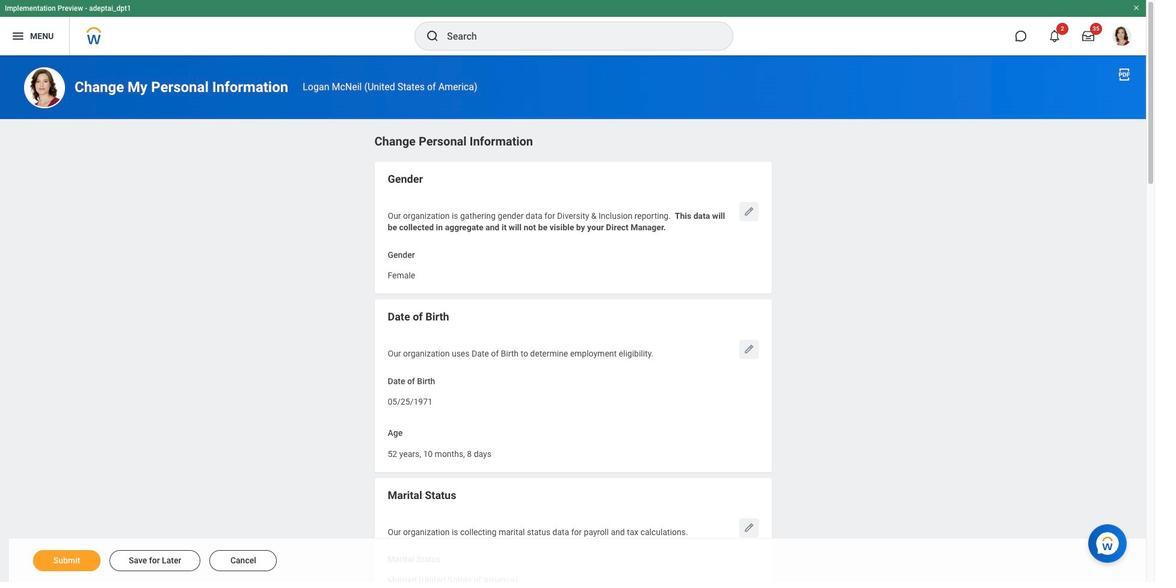 Task type: describe. For each thing, give the bounding box(es) containing it.
justify image
[[11, 29, 25, 43]]

action bar region
[[9, 538, 1146, 582]]

logan mcneil (united states of america) element
[[303, 81, 477, 93]]

search image
[[425, 29, 440, 43]]

1 edit image from the top
[[743, 343, 755, 355]]

notifications large image
[[1049, 30, 1061, 42]]

2 edit image from the top
[[743, 522, 755, 534]]

edit image
[[743, 206, 755, 218]]

close environment banner image
[[1133, 4, 1140, 11]]



Task type: locate. For each thing, give the bounding box(es) containing it.
edit image
[[743, 343, 755, 355], [743, 522, 755, 534]]

banner
[[0, 0, 1146, 55]]

1 vertical spatial edit image
[[743, 522, 755, 534]]

inbox large image
[[1082, 30, 1094, 42]]

main content
[[0, 55, 1146, 582]]

Search Workday  search field
[[447, 23, 708, 49]]

view printable version (pdf) image
[[1117, 67, 1132, 82]]

region
[[374, 132, 772, 582]]

employee's photo (logan mcneil) image
[[24, 67, 65, 108]]

None text field
[[388, 390, 432, 411]]

0 vertical spatial edit image
[[743, 343, 755, 355]]

None text field
[[388, 264, 415, 285], [388, 442, 491, 463], [388, 569, 518, 582], [388, 264, 415, 285], [388, 442, 491, 463], [388, 569, 518, 582]]

profile logan mcneil image
[[1112, 26, 1132, 48]]



Task type: vqa. For each thing, say whether or not it's contained in the screenshot.
the rightmost the 'Group'
no



